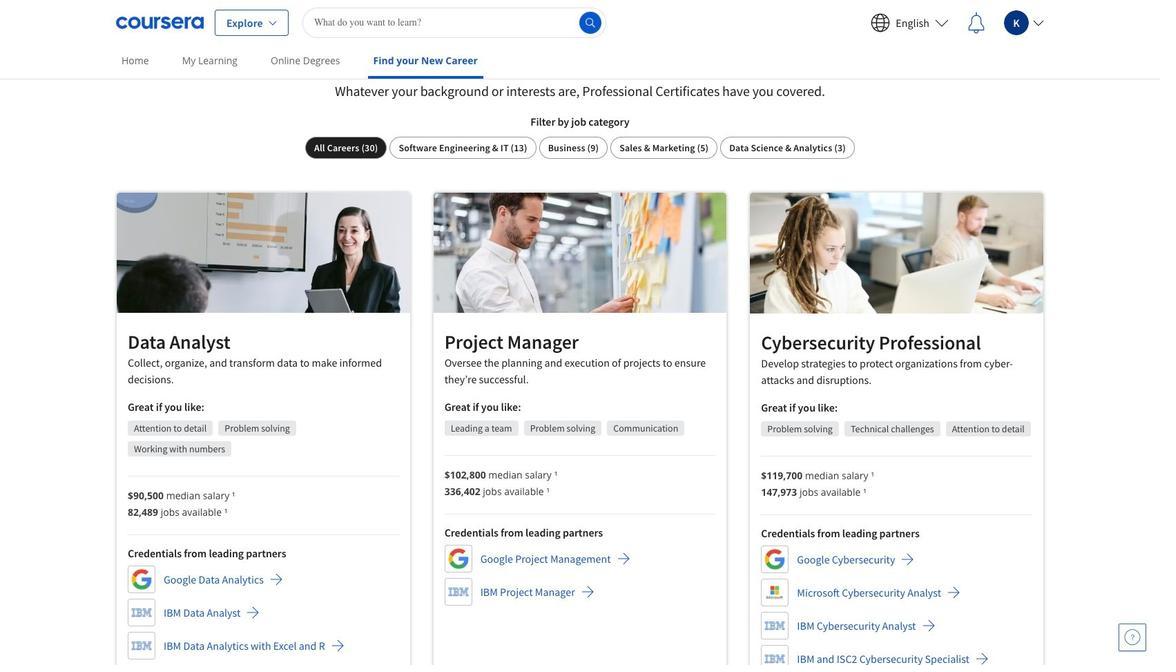 Task type: describe. For each thing, give the bounding box(es) containing it.
What do you want to learn? text field
[[302, 7, 606, 38]]

help center image
[[1124, 629, 1141, 646]]

data analyst image
[[117, 193, 410, 313]]

cybersecurity analyst image
[[750, 193, 1043, 314]]

coursera image
[[116, 11, 204, 33]]



Task type: locate. For each thing, give the bounding box(es) containing it.
option group
[[305, 137, 855, 159]]

None search field
[[302, 7, 606, 38]]

project manager image
[[433, 193, 727, 313]]

None button
[[305, 137, 387, 159], [390, 137, 536, 159], [539, 137, 608, 159], [611, 137, 718, 159], [720, 137, 855, 159], [305, 137, 387, 159], [390, 137, 536, 159], [539, 137, 608, 159], [611, 137, 718, 159], [720, 137, 855, 159]]



Task type: vqa. For each thing, say whether or not it's contained in the screenshot.
5
no



